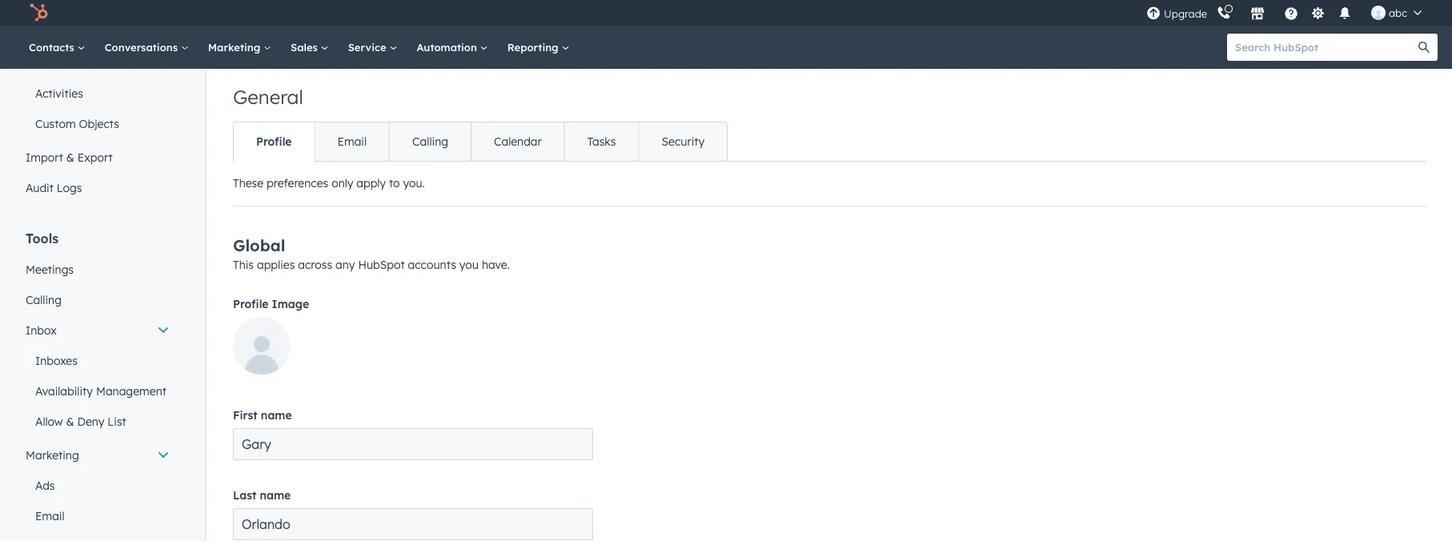 Task type: vqa. For each thing, say whether or not it's contained in the screenshot.
Settings image
yes



Task type: locate. For each thing, give the bounding box(es) containing it.
0 horizontal spatial calling
[[26, 293, 62, 307]]

0 vertical spatial calling link
[[389, 123, 471, 161]]

1 horizontal spatial calling
[[413, 135, 449, 149]]

calling link
[[389, 123, 471, 161], [16, 285, 179, 316]]

security
[[662, 135, 705, 149]]

1 vertical spatial calling
[[26, 293, 62, 307]]

0 vertical spatial calling
[[413, 135, 449, 149]]

name for last name
[[260, 489, 291, 503]]

profile left image
[[233, 297, 269, 311]]

1 vertical spatial email
[[35, 509, 65, 523]]

global
[[233, 235, 286, 256]]

1 vertical spatial marketing
[[26, 449, 79, 463]]

calling
[[413, 135, 449, 149], [26, 293, 62, 307]]

email
[[338, 135, 367, 149], [35, 509, 65, 523]]

inbox
[[26, 324, 57, 338]]

email inside tools element
[[35, 509, 65, 523]]

& left export at the top left of the page
[[66, 151, 74, 165]]

calling up you.
[[413, 135, 449, 149]]

first
[[233, 408, 258, 423]]

activities link
[[16, 78, 179, 109]]

menu containing abc
[[1145, 0, 1434, 26]]

calling icon button
[[1211, 2, 1238, 23]]

reporting link
[[498, 26, 579, 69]]

quotes link
[[16, 48, 179, 78]]

audit
[[26, 181, 54, 195]]

you
[[460, 258, 479, 272]]

audit logs
[[26, 181, 82, 195]]

1 vertical spatial calling link
[[16, 285, 179, 316]]

Last name text field
[[233, 509, 594, 541]]

& left "deny"
[[66, 415, 74, 429]]

notifications button
[[1332, 0, 1359, 26]]

0 horizontal spatial marketing
[[26, 449, 79, 463]]

& for import
[[66, 151, 74, 165]]

global this applies across any hubspot accounts you have.
[[233, 235, 510, 272]]

menu
[[1145, 0, 1434, 26]]

marketing
[[208, 40, 264, 54], [26, 449, 79, 463]]

& for allow
[[66, 415, 74, 429]]

sales
[[291, 40, 321, 54]]

list
[[108, 415, 126, 429]]

2 & from the top
[[66, 415, 74, 429]]

name right first in the bottom of the page
[[261, 408, 292, 423]]

email up only
[[338, 135, 367, 149]]

to
[[389, 176, 400, 190]]

0 vertical spatial &
[[66, 151, 74, 165]]

audit logs link
[[16, 173, 179, 203]]

email link down marketing button
[[16, 501, 179, 532]]

security link
[[639, 123, 727, 161]]

calendar link
[[471, 123, 564, 161]]

1 horizontal spatial email link
[[314, 123, 389, 161]]

1 & from the top
[[66, 151, 74, 165]]

apply
[[357, 176, 386, 190]]

1 horizontal spatial email
[[338, 135, 367, 149]]

name
[[261, 408, 292, 423], [260, 489, 291, 503]]

profile
[[256, 135, 292, 149], [233, 297, 269, 311]]

profile for profile image
[[233, 297, 269, 311]]

calling icon image
[[1218, 6, 1232, 21]]

marketing link
[[198, 26, 281, 69]]

profile down general
[[256, 135, 292, 149]]

allow
[[35, 415, 63, 429]]

edit button
[[233, 317, 291, 380]]

calling up inbox
[[26, 293, 62, 307]]

you.
[[403, 176, 425, 190]]

1 vertical spatial name
[[260, 489, 291, 503]]

email for profile
[[338, 135, 367, 149]]

logs
[[57, 181, 82, 195]]

0 horizontal spatial email
[[35, 509, 65, 523]]

calling inside tools element
[[26, 293, 62, 307]]

marketing button
[[16, 441, 179, 471]]

search button
[[1411, 34, 1439, 61]]

first name
[[233, 408, 292, 423]]

settings link
[[1309, 4, 1329, 21]]

marketing up general
[[208, 40, 264, 54]]

last
[[233, 489, 257, 503]]

accounts
[[408, 258, 456, 272]]

0 vertical spatial marketing
[[208, 40, 264, 54]]

email inside navigation
[[338, 135, 367, 149]]

calling link down meetings
[[16, 285, 179, 316]]

import
[[26, 151, 63, 165]]

&
[[66, 151, 74, 165], [66, 415, 74, 429]]

email down 'ads'
[[35, 509, 65, 523]]

name right last
[[260, 489, 291, 503]]

0 horizontal spatial email link
[[16, 501, 179, 532]]

notifications image
[[1338, 7, 1353, 22]]

navigation
[[233, 122, 728, 162]]

Search HubSpot search field
[[1228, 34, 1424, 61]]

calling link inside navigation
[[389, 123, 471, 161]]

0 vertical spatial name
[[261, 408, 292, 423]]

name for first name
[[261, 408, 292, 423]]

0 vertical spatial email link
[[314, 123, 389, 161]]

availability management link
[[16, 376, 179, 407]]

availability management
[[35, 384, 167, 398]]

tools
[[26, 231, 59, 247]]

inboxes link
[[16, 346, 179, 376]]

0 vertical spatial email
[[338, 135, 367, 149]]

tools element
[[16, 230, 179, 541]]

allow & deny list link
[[16, 407, 179, 437]]

First name text field
[[233, 429, 594, 461]]

& inside 'link'
[[66, 415, 74, 429]]

profile link
[[234, 123, 314, 161]]

email link up only
[[314, 123, 389, 161]]

1 horizontal spatial calling link
[[389, 123, 471, 161]]

email link
[[314, 123, 389, 161], [16, 501, 179, 532]]

calling inside navigation
[[413, 135, 449, 149]]

1 vertical spatial email link
[[16, 501, 179, 532]]

calendar
[[494, 135, 542, 149]]

calling link up you.
[[389, 123, 471, 161]]

tasks link
[[564, 123, 639, 161]]

0 vertical spatial profile
[[256, 135, 292, 149]]

deny
[[77, 415, 104, 429]]

service link
[[339, 26, 407, 69]]

profile for profile
[[256, 135, 292, 149]]

1 vertical spatial &
[[66, 415, 74, 429]]

profile inside profile link
[[256, 135, 292, 149]]

1 vertical spatial profile
[[233, 297, 269, 311]]

help image
[[1285, 7, 1299, 22]]

marketing up 'ads'
[[26, 449, 79, 463]]

help button
[[1278, 0, 1306, 26]]



Task type: describe. For each thing, give the bounding box(es) containing it.
image
[[272, 297, 309, 311]]

abc button
[[1362, 0, 1432, 26]]

only
[[332, 176, 353, 190]]

preferences
[[267, 176, 329, 190]]

email link for ads
[[16, 501, 179, 532]]

contacts link
[[19, 26, 95, 69]]

navigation containing profile
[[233, 122, 728, 162]]

abc
[[1390, 6, 1408, 19]]

across
[[298, 258, 333, 272]]

applies
[[257, 258, 295, 272]]

conversations
[[105, 40, 181, 54]]

search image
[[1419, 42, 1431, 53]]

meetings link
[[16, 255, 179, 285]]

email for ads
[[35, 509, 65, 523]]

inbox button
[[16, 316, 179, 346]]

these
[[233, 176, 264, 190]]

marketplaces image
[[1251, 7, 1266, 22]]

quotes
[[35, 56, 73, 70]]

gary orlando image
[[1372, 6, 1387, 20]]

automation
[[417, 40, 480, 54]]

conversations link
[[95, 26, 198, 69]]

any
[[336, 258, 355, 272]]

0 horizontal spatial calling link
[[16, 285, 179, 316]]

this
[[233, 258, 254, 272]]

availability
[[35, 384, 93, 398]]

automation link
[[407, 26, 498, 69]]

meetings
[[26, 263, 74, 277]]

profile image
[[233, 297, 309, 311]]

ads link
[[16, 471, 179, 501]]

custom objects
[[35, 117, 119, 131]]

1 horizontal spatial marketing
[[208, 40, 264, 54]]

have.
[[482, 258, 510, 272]]

marketing inside button
[[26, 449, 79, 463]]

contacts
[[29, 40, 77, 54]]

general
[[233, 85, 303, 109]]

objects
[[79, 117, 119, 131]]

hubspot
[[358, 258, 405, 272]]

hubspot image
[[29, 3, 48, 22]]

upgrade image
[[1147, 7, 1161, 21]]

email link for profile
[[314, 123, 389, 161]]

activities
[[35, 87, 83, 101]]

last name
[[233, 489, 291, 503]]

ads
[[35, 479, 55, 493]]

sales link
[[281, 26, 339, 69]]

reporting
[[508, 40, 562, 54]]

these preferences only apply to you.
[[233, 176, 425, 190]]

calling for left calling "link"
[[26, 293, 62, 307]]

settings image
[[1312, 7, 1326, 21]]

hubspot link
[[19, 3, 60, 22]]

management
[[96, 384, 167, 398]]

calling for calling "link" inside the navigation
[[413, 135, 449, 149]]

tasks
[[588, 135, 616, 149]]

custom
[[35, 117, 76, 131]]

import & export
[[26, 151, 113, 165]]

import & export link
[[16, 143, 179, 173]]

export
[[77, 151, 113, 165]]

upgrade
[[1165, 7, 1208, 20]]

custom objects link
[[16, 109, 179, 139]]

marketplaces button
[[1242, 0, 1275, 26]]

allow & deny list
[[35, 415, 126, 429]]

service
[[348, 40, 390, 54]]

inboxes
[[35, 354, 78, 368]]



